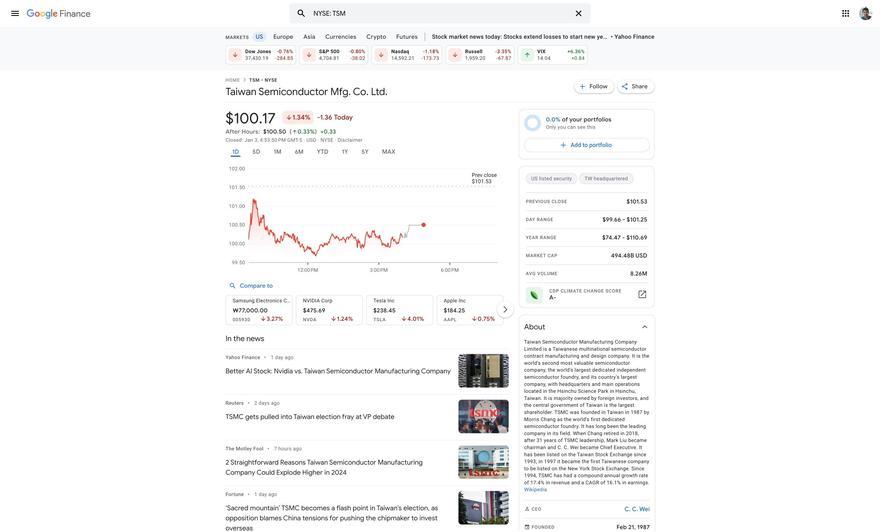 Task type: locate. For each thing, give the bounding box(es) containing it.
4 tab from the left
[[322, 32, 360, 42]]

3 heading from the top
[[226, 334, 509, 344]]

1 vertical spatial heading
[[226, 84, 388, 99]]

clear search image
[[570, 5, 587, 22]]

tab
[[252, 32, 267, 42], [270, 32, 297, 42], [300, 32, 319, 42], [322, 32, 360, 42], [363, 32, 390, 42], [393, 32, 421, 42]]

2 heading from the top
[[226, 84, 388, 99]]

1 heading from the top
[[226, 34, 249, 41]]

main menu image
[[10, 8, 20, 18]]

1 tab from the left
[[252, 32, 267, 42]]

6 tab from the left
[[393, 32, 421, 42]]

tab list
[[226, 32, 425, 50]]

search image
[[293, 5, 310, 22]]

region
[[519, 166, 655, 308], [524, 339, 650, 531]]

5 tab from the left
[[363, 32, 390, 42]]

0 vertical spatial heading
[[226, 34, 249, 41]]

gleaf logo image
[[529, 290, 539, 300]]

None search field
[[289, 3, 591, 23]]

heading
[[226, 34, 249, 41], [226, 84, 388, 99], [226, 334, 509, 344]]

section
[[226, 32, 665, 73]]

2 vertical spatial heading
[[226, 334, 509, 344]]



Task type: vqa. For each thing, say whether or not it's contained in the screenshot.
6th tab from right
yes



Task type: describe. For each thing, give the bounding box(es) containing it.
2 tab from the left
[[270, 32, 297, 42]]

3 tab from the left
[[300, 32, 319, 42]]

0 vertical spatial region
[[519, 166, 655, 308]]

Search for stocks, ETFs & more text field
[[313, 4, 570, 23]]

1 vertical spatial region
[[524, 339, 650, 531]]



